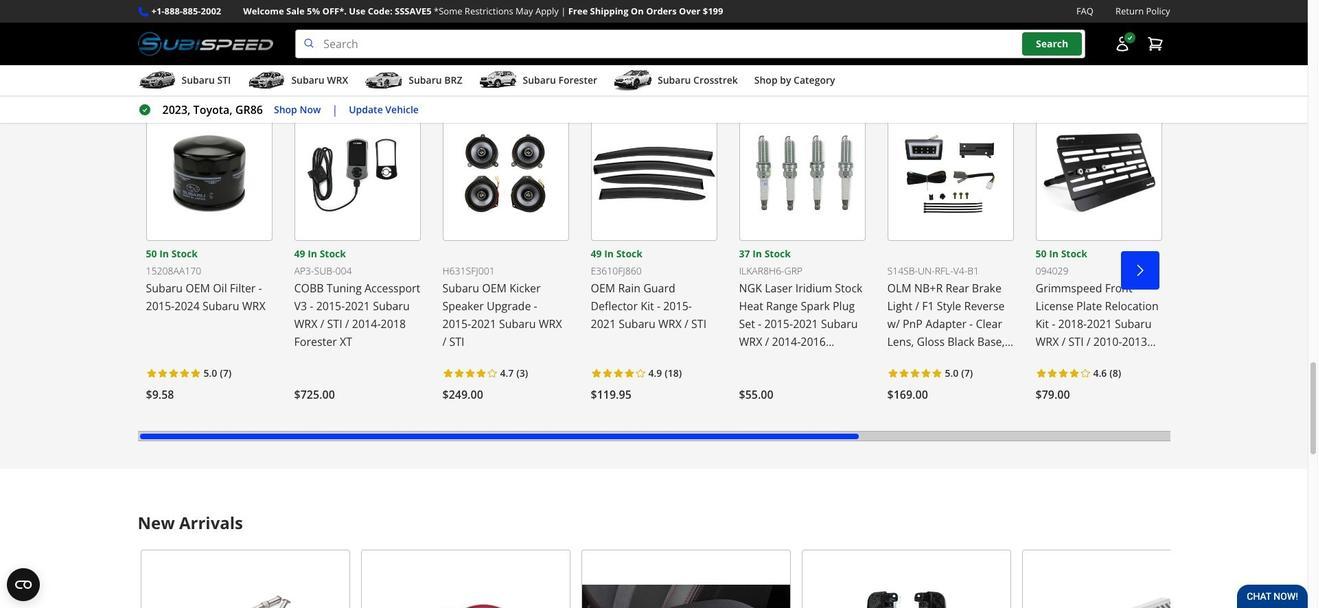 Task type: describe. For each thing, give the bounding box(es) containing it.
oem rain guard deflector kit - 2015-2021 subaru wrx / sti image
[[591, 106, 717, 241]]

subispeed logo image
[[138, 30, 274, 58]]

search input field
[[296, 30, 1086, 58]]

a subaru forester thumbnail image image
[[479, 70, 518, 91]]

grimmspeed front license plate relocation kit - 2018-2021 subaru wrx / sti / 2010-2013 legacy / 2013-2016 scion fr-s / 2013-2021 subaru brz / 2017-2021 toyota 86 image
[[1036, 106, 1163, 241]]

cobb tuning accessport v3 - 2015-2021 subaru wrx / sti / 2014-2018 forester xt image
[[294, 106, 421, 241]]

subaru oem oil filter - 2015-2024 subaru wrx image
[[146, 106, 272, 241]]

ngk laser iridium stock heat range spark plug set - 2015-2021 subaru wrx / 2014-2016 forester xt image
[[739, 106, 866, 241]]



Task type: vqa. For each thing, say whether or not it's contained in the screenshot.
Subispeed logo
yes



Task type: locate. For each thing, give the bounding box(es) containing it.
olm nb+r rear brake light / f1 style reverse w/ pnp adapter - clear lens, gloss black base, white bar - 2015-2021 subaru wrx / sti image
[[888, 106, 1014, 241]]

a subaru sti thumbnail image image
[[138, 70, 176, 91]]

a subaru brz thumbnail image image
[[365, 70, 403, 91]]

subaru oem kicker speaker upgrade - 2015-2021 subaru wrx / sti image
[[443, 106, 569, 241]]

a subaru crosstrek thumbnail image image
[[614, 70, 653, 91]]

a subaru wrx thumbnail image image
[[248, 70, 286, 91]]

button image
[[1114, 36, 1131, 52]]

open widget image
[[7, 569, 40, 602]]



